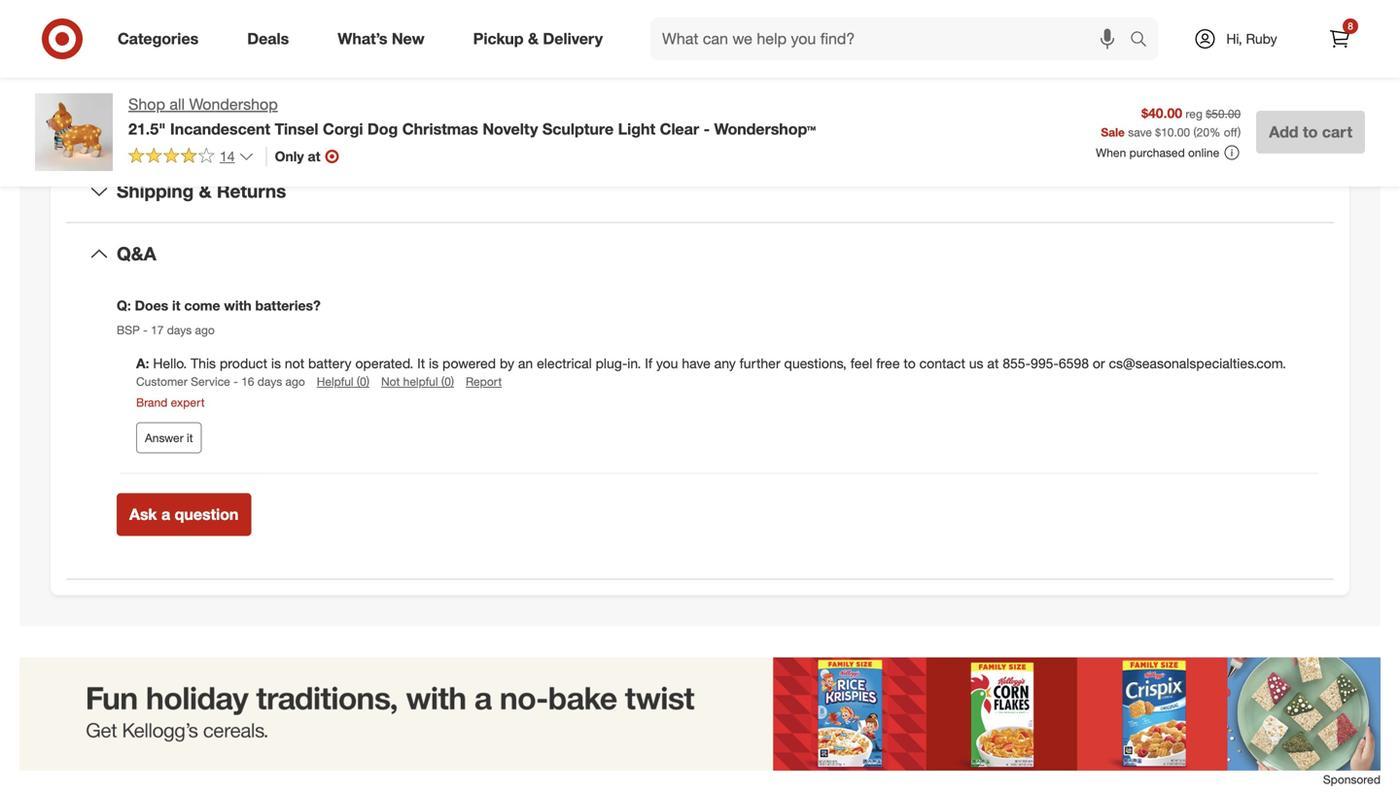 Task type: locate. For each thing, give the bounding box(es) containing it.
&
[[528, 29, 539, 48], [199, 180, 212, 202]]

it
[[172, 297, 181, 314], [187, 431, 193, 446]]

outdoor
[[295, 35, 343, 52]]

helpful  (0)
[[317, 375, 370, 389]]

days right 16
[[258, 375, 282, 389]]

search
[[1122, 31, 1168, 50]]

2 vertical spatial -
[[234, 375, 238, 389]]

helpful
[[403, 375, 438, 389]]

sponsored
[[1324, 773, 1381, 788]]

ask a question button
[[117, 494, 251, 536]]

q&a
[[117, 243, 156, 265]]

answer it button
[[136, 423, 202, 454]]

0 vertical spatial ago
[[195, 323, 215, 338]]

1 horizontal spatial (0)
[[441, 375, 454, 389]]

cs@seasonalspecialties.com.
[[1109, 355, 1287, 372]]

helpful  (0) button
[[317, 374, 370, 390]]

image of 21.5" incandescent tinsel corgi dog christmas novelty sculpture light clear - wondershop™ image
[[35, 93, 113, 171]]

have
[[682, 355, 711, 372]]

delivery
[[543, 29, 603, 48]]

questions,
[[785, 355, 847, 372]]

21.5"
[[128, 120, 166, 138]]

only at
[[275, 148, 321, 165]]

great for both indoor and outdoor use
[[136, 35, 369, 52]]

& down 14 link
[[199, 180, 212, 202]]

sale
[[1101, 125, 1125, 140]]

to inside button
[[1304, 123, 1318, 142]]

- right clear
[[704, 120, 710, 138]]

is left not
[[271, 355, 281, 372]]

$40.00
[[1142, 105, 1183, 122]]

1 (0) from the left
[[357, 375, 370, 389]]

advertisement region
[[19, 658, 1381, 772]]

- left 17
[[143, 323, 148, 338]]

to right add
[[1304, 123, 1318, 142]]

days inside q: does it come with batteries? bsp - 17 days ago
[[167, 323, 192, 338]]

1 vertical spatial it
[[187, 431, 193, 446]]

save
[[1129, 125, 1153, 140]]

novelty
[[483, 120, 538, 138]]

batteries?
[[255, 297, 321, 314]]

at
[[308, 148, 321, 165], [988, 355, 999, 372]]

1 horizontal spatial days
[[258, 375, 282, 389]]

& for pickup
[[528, 29, 539, 48]]

to for welcome
[[794, 8, 806, 25]]

& inside dropdown button
[[199, 180, 212, 202]]

1 horizontal spatial it
[[187, 431, 193, 446]]

you
[[657, 355, 678, 372]]

0 horizontal spatial -
[[143, 323, 148, 338]]

1 vertical spatial days
[[258, 375, 282, 389]]

1 vertical spatial at
[[988, 355, 999, 372]]

report
[[466, 375, 502, 389]]

0 horizontal spatial ago
[[195, 323, 215, 338]]

sponsored region
[[19, 658, 1381, 793]]

purchased
[[1130, 145, 1186, 160]]

to right free
[[904, 355, 916, 372]]

0 horizontal spatial &
[[199, 180, 212, 202]]

)
[[1238, 125, 1241, 140]]

this
[[191, 355, 216, 372]]

or
[[1093, 355, 1106, 372]]

light
[[618, 120, 656, 138]]

(0) left "not"
[[357, 375, 370, 389]]

hi, ruby
[[1227, 30, 1278, 47]]

does
[[135, 297, 168, 314]]

0 vertical spatial to
[[794, 8, 806, 25]]

ago
[[195, 323, 215, 338], [286, 375, 305, 389]]

0 horizontal spatial (0)
[[357, 375, 370, 389]]

at right the us
[[988, 355, 999, 372]]

is right it
[[429, 355, 439, 372]]

the
[[810, 8, 829, 25]]

- left 16
[[234, 375, 238, 389]]

clear
[[660, 120, 700, 138]]

0 vertical spatial it
[[172, 297, 181, 314]]

1 is from the left
[[271, 355, 281, 372]]

10.00
[[1162, 125, 1191, 140]]

hello.
[[153, 355, 187, 372]]

What can we help you find? suggestions appear below search field
[[651, 18, 1135, 60]]

0 horizontal spatial to
[[794, 8, 806, 25]]

add to cart button
[[1257, 111, 1366, 154]]

free
[[877, 355, 900, 372]]

1 horizontal spatial is
[[429, 355, 439, 372]]

0 horizontal spatial days
[[167, 323, 192, 338]]

come
[[184, 297, 220, 314]]

electrical
[[537, 355, 592, 372]]

1 horizontal spatial ago
[[286, 375, 305, 389]]

0 vertical spatial days
[[167, 323, 192, 338]]

0 vertical spatial -
[[704, 120, 710, 138]]

to for add
[[1304, 123, 1318, 142]]

2 horizontal spatial to
[[1304, 123, 1318, 142]]

0 horizontal spatial at
[[308, 148, 321, 165]]

(0)
[[357, 375, 370, 389], [441, 375, 454, 389]]

2 horizontal spatial -
[[704, 120, 710, 138]]

0 horizontal spatial it
[[172, 297, 181, 314]]

1 vertical spatial to
[[1304, 123, 1318, 142]]

wondershop
[[189, 95, 278, 114]]

1 vertical spatial -
[[143, 323, 148, 338]]

(0) right helpful
[[441, 375, 454, 389]]

it right does
[[172, 297, 181, 314]]

pickup & delivery
[[473, 29, 603, 48]]

1 horizontal spatial -
[[234, 375, 238, 389]]

service
[[191, 375, 230, 389]]

& right pickup
[[528, 29, 539, 48]]

any
[[715, 355, 736, 372]]

1 vertical spatial &
[[199, 180, 212, 202]]

0 vertical spatial &
[[528, 29, 539, 48]]

new
[[392, 29, 425, 48]]

a
[[161, 505, 170, 524]]

product
[[220, 355, 268, 372]]

not
[[285, 355, 305, 372]]

and
[[268, 35, 291, 52]]

indoor
[[226, 35, 265, 52]]

ruby
[[1247, 30, 1278, 47]]

0 vertical spatial at
[[308, 148, 321, 165]]

at right only
[[308, 148, 321, 165]]

2 is from the left
[[429, 355, 439, 372]]

ago down not
[[286, 375, 305, 389]]

operated.
[[355, 355, 414, 372]]

only
[[275, 148, 304, 165]]

bsp
[[117, 323, 140, 338]]

days right 17
[[167, 323, 192, 338]]

us
[[970, 355, 984, 372]]

welcome to the wondershop™.
[[733, 8, 921, 25]]

1 horizontal spatial to
[[904, 355, 916, 372]]

christmas
[[403, 120, 479, 138]]

ago down come
[[195, 323, 215, 338]]

not
[[381, 375, 400, 389]]

to
[[794, 8, 806, 25], [1304, 123, 1318, 142], [904, 355, 916, 372]]

corgi
[[323, 120, 363, 138]]

$
[[1156, 125, 1162, 140]]

0 horizontal spatial is
[[271, 355, 281, 372]]

855-
[[1003, 355, 1031, 372]]

1 horizontal spatial &
[[528, 29, 539, 48]]

what's
[[338, 29, 388, 48]]

shop
[[128, 95, 165, 114]]

to left the
[[794, 8, 806, 25]]

it right answer
[[187, 431, 193, 446]]

when purchased online
[[1096, 145, 1220, 160]]

2 vertical spatial to
[[904, 355, 916, 372]]



Task type: vqa. For each thing, say whether or not it's contained in the screenshot.
Stuffed
no



Task type: describe. For each thing, give the bounding box(es) containing it.
further
[[740, 355, 781, 372]]

deals
[[247, 29, 289, 48]]

incandescent
[[170, 120, 271, 138]]

q&a button
[[66, 223, 1335, 285]]

brand expert
[[136, 395, 205, 410]]

expert
[[171, 395, 205, 410]]

$40.00 reg $50.00 sale save $ 10.00 ( 20 % off )
[[1101, 105, 1241, 140]]

customer service - 16 days ago
[[136, 375, 305, 389]]

by
[[500, 355, 515, 372]]

both
[[194, 35, 222, 52]]

online
[[1189, 145, 1220, 160]]

it inside button
[[187, 431, 193, 446]]

use
[[347, 35, 369, 52]]

feel
[[851, 355, 873, 372]]

q: does it come with batteries? bsp - 17 days ago
[[117, 297, 321, 338]]

wondershop™
[[715, 120, 816, 138]]

$50.00
[[1206, 107, 1241, 121]]

not helpful  (0)
[[381, 375, 454, 389]]

helpful
[[317, 375, 354, 389]]

contact
[[920, 355, 966, 372]]

with
[[224, 297, 252, 314]]

deals link
[[231, 18, 313, 60]]

plug-
[[596, 355, 628, 372]]

answer it
[[145, 431, 193, 446]]

20
[[1197, 125, 1210, 140]]

dog
[[368, 120, 398, 138]]

hi,
[[1227, 30, 1243, 47]]

& for shipping
[[199, 180, 212, 202]]

%
[[1210, 125, 1221, 140]]

if
[[645, 355, 653, 372]]

shipping & returns button
[[66, 160, 1335, 223]]

welcome
[[733, 8, 790, 25]]

995-
[[1031, 355, 1059, 372]]

shipping
[[117, 180, 194, 202]]

tinsel
[[275, 120, 319, 138]]

a: hello. this product is not battery operated. it is powered by an electrical plug-in. if you have any further questions, feel free to contact us at 855-995-6598 or cs@seasonalspecialties.com.
[[136, 355, 1287, 372]]

add
[[1270, 123, 1299, 142]]

17
[[151, 323, 164, 338]]

pickup & delivery link
[[457, 18, 627, 60]]

- inside q: does it come with batteries? bsp - 17 days ago
[[143, 323, 148, 338]]

1 vertical spatial ago
[[286, 375, 305, 389]]

all
[[170, 95, 185, 114]]

what's new
[[338, 29, 425, 48]]

ago inside q: does it come with batteries? bsp - 17 days ago
[[195, 323, 215, 338]]

what's new link
[[321, 18, 449, 60]]

wondershop™.
[[833, 8, 921, 25]]

not helpful  (0) button
[[381, 374, 454, 390]]

ask a question
[[129, 505, 239, 524]]

answer
[[145, 431, 184, 446]]

report button
[[466, 374, 502, 390]]

add to cart
[[1270, 123, 1353, 142]]

2 (0) from the left
[[441, 375, 454, 389]]

search button
[[1122, 18, 1168, 64]]

it inside q: does it come with batteries? bsp - 17 days ago
[[172, 297, 181, 314]]

8
[[1348, 20, 1354, 32]]

- inside shop all wondershop 21.5" incandescent tinsel corgi dog christmas novelty sculpture light clear - wondershop™
[[704, 120, 710, 138]]

it
[[417, 355, 425, 372]]

14
[[220, 148, 235, 165]]

in.
[[628, 355, 641, 372]]

battery
[[308, 355, 352, 372]]

for
[[174, 35, 190, 52]]

returns
[[217, 180, 286, 202]]

when
[[1096, 145, 1127, 160]]

1 horizontal spatial at
[[988, 355, 999, 372]]

categories
[[118, 29, 199, 48]]

shipping & returns
[[117, 180, 286, 202]]

q:
[[117, 297, 131, 314]]

6598
[[1059, 355, 1089, 372]]

pickup
[[473, 29, 524, 48]]

8 link
[[1319, 18, 1362, 60]]

an
[[518, 355, 533, 372]]

(
[[1194, 125, 1197, 140]]

great
[[136, 35, 170, 52]]

brand
[[136, 395, 168, 410]]



